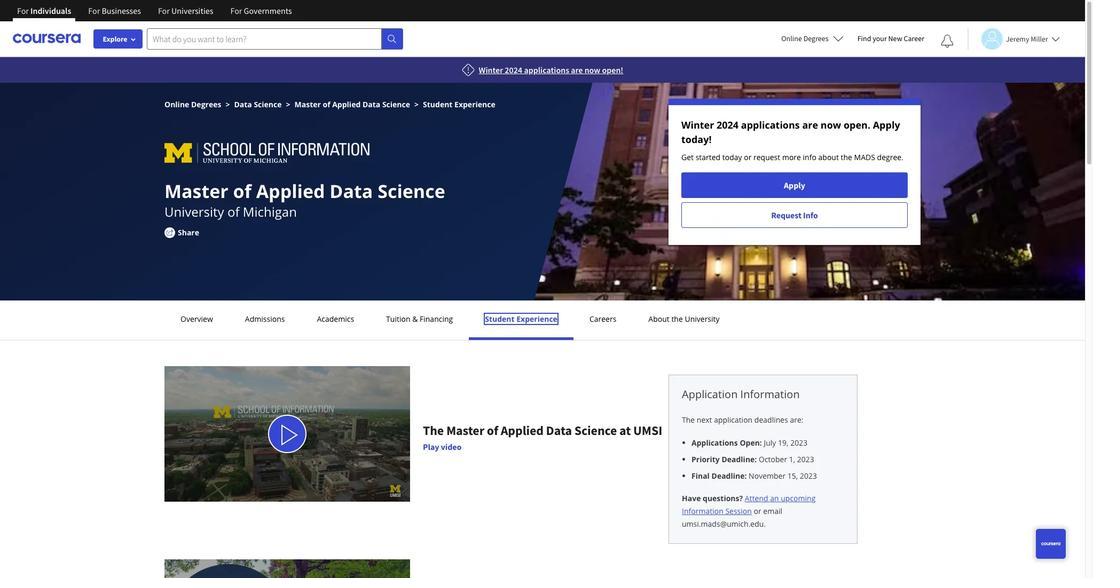 Task type: vqa. For each thing, say whether or not it's contained in the screenshot.
Information inside 'Attend an upcoming Information Session'
yes



Task type: locate. For each thing, give the bounding box(es) containing it.
master right data science link
[[295, 99, 321, 110]]

or down attend
[[754, 507, 762, 517]]

overview link
[[177, 314, 216, 324]]

online inside online degrees 'popup button'
[[782, 34, 803, 43]]

2 for from the left
[[88, 5, 100, 16]]

0 vertical spatial applied
[[333, 99, 361, 110]]

explore
[[103, 34, 127, 44]]

1 vertical spatial now
[[821, 119, 842, 131]]

are for open!
[[571, 65, 583, 75]]

list item
[[692, 438, 845, 449], [692, 454, 845, 465], [692, 471, 845, 482]]

are left open! in the top of the page
[[571, 65, 583, 75]]

the master of applied data science at umsi image
[[165, 367, 410, 502]]

for
[[17, 5, 29, 16], [88, 5, 100, 16], [158, 5, 170, 16], [231, 5, 242, 16]]

why i chose mads image
[[165, 560, 410, 579]]

1 vertical spatial student
[[485, 314, 515, 324]]

are inside winter 2024 applications are now open. apply today!
[[803, 119, 819, 131]]

0 horizontal spatial winter
[[479, 65, 504, 75]]

application
[[715, 415, 753, 425]]

0 horizontal spatial information
[[682, 507, 724, 517]]

deadline: up questions?
[[712, 471, 747, 482]]

1 vertical spatial online
[[165, 99, 189, 110]]

or
[[745, 152, 752, 162], [754, 507, 762, 517]]

0 vertical spatial list item
[[692, 438, 845, 449]]

student experience link
[[482, 314, 561, 324]]

experience
[[455, 99, 496, 110], [517, 314, 558, 324]]

video
[[441, 442, 462, 453]]

banner navigation
[[9, 0, 301, 29]]

1 horizontal spatial master
[[295, 99, 321, 110]]

university of michigan image
[[165, 137, 377, 163]]

1 vertical spatial applied
[[256, 179, 325, 204]]

for left universities
[[158, 5, 170, 16]]

list item containing priority deadline:
[[692, 454, 845, 465]]

the inside the master of applied data science at umsi play video
[[423, 423, 444, 439]]

are:
[[791, 415, 804, 425]]

are
[[571, 65, 583, 75], [803, 119, 819, 131]]

2023 right 19, on the bottom of the page
[[791, 438, 808, 448]]

online for online degrees > data science > master of applied data science > student experience
[[165, 99, 189, 110]]

1 list item from the top
[[692, 438, 845, 449]]

1 vertical spatial information
[[682, 507, 724, 517]]

1 vertical spatial the
[[672, 314, 683, 324]]

degrees inside online degrees 'popup button'
[[804, 34, 829, 43]]

3 for from the left
[[158, 5, 170, 16]]

2 list item from the top
[[692, 454, 845, 465]]

1 horizontal spatial experience
[[517, 314, 558, 324]]

1 horizontal spatial or
[[754, 507, 762, 517]]

data
[[234, 99, 252, 110], [363, 99, 381, 110], [330, 179, 373, 204], [547, 423, 572, 439]]

the
[[682, 415, 695, 425], [423, 423, 444, 439]]

the for next
[[682, 415, 695, 425]]

0 horizontal spatial the
[[423, 423, 444, 439]]

info
[[804, 152, 817, 162]]

degrees left data science link
[[191, 99, 221, 110]]

3 > from the left
[[415, 99, 419, 110]]

1 vertical spatial applications
[[742, 119, 800, 131]]

1 vertical spatial apply
[[785, 180, 806, 191]]

applications for open.
[[742, 119, 800, 131]]

university up share button
[[165, 203, 224, 221]]

at
[[620, 423, 631, 439]]

open:
[[740, 438, 763, 448]]

>
[[226, 99, 230, 110], [286, 99, 290, 110], [415, 99, 419, 110]]

0 horizontal spatial 2024
[[505, 65, 523, 75]]

list item up november
[[692, 454, 845, 465]]

about
[[649, 314, 670, 324]]

0 vertical spatial information
[[741, 387, 800, 402]]

1 horizontal spatial university
[[685, 314, 720, 324]]

deadlines
[[755, 415, 789, 425]]

1 horizontal spatial the
[[841, 152, 853, 162]]

1 vertical spatial 2024
[[717, 119, 739, 131]]

list item down october
[[692, 471, 845, 482]]

academics
[[317, 314, 354, 324]]

2024 inside winter 2024 applications are now open. apply today!
[[717, 119, 739, 131]]

winter 2024 applications are now open! link
[[479, 65, 624, 75]]

0 horizontal spatial degrees
[[191, 99, 221, 110]]

october
[[759, 455, 788, 465]]

0 vertical spatial student
[[423, 99, 453, 110]]

applications open: july 19, 2023
[[692, 438, 808, 448]]

overview
[[181, 314, 213, 324]]

are up info
[[803, 119, 819, 131]]

the right about
[[841, 152, 853, 162]]

for for businesses
[[88, 5, 100, 16]]

new
[[889, 34, 903, 43]]

1 horizontal spatial apply
[[874, 119, 901, 131]]

2 horizontal spatial master
[[447, 423, 485, 439]]

email
[[764, 507, 783, 517]]

0 vertical spatial winter
[[479, 65, 504, 75]]

more
[[783, 152, 802, 162]]

1 horizontal spatial now
[[821, 119, 842, 131]]

degrees left 'find' in the top of the page
[[804, 34, 829, 43]]

list item up october
[[692, 438, 845, 449]]

session
[[726, 507, 752, 517]]

1 horizontal spatial applied
[[333, 99, 361, 110]]

for left individuals
[[17, 5, 29, 16]]

1 vertical spatial winter
[[682, 119, 715, 131]]

deadline:
[[722, 455, 757, 465], [712, 471, 747, 482]]

winter inside winter 2024 applications are now open. apply today!
[[682, 119, 715, 131]]

priority deadline: october 1, 2023
[[692, 455, 815, 465]]

about the university
[[649, 314, 720, 324]]

university inside master of applied data science university of michigan
[[165, 203, 224, 221]]

0 horizontal spatial are
[[571, 65, 583, 75]]

1 vertical spatial degrees
[[191, 99, 221, 110]]

0 vertical spatial online
[[782, 34, 803, 43]]

the master of applied data science at umsi play video
[[423, 423, 663, 453]]

list containing applications open:
[[687, 438, 845, 482]]

attend
[[745, 494, 769, 504]]

19,
[[779, 438, 789, 448]]

2 horizontal spatial >
[[415, 99, 419, 110]]

or inside 'or email umsi.mads@umich.edu.'
[[754, 507, 762, 517]]

1 horizontal spatial student
[[485, 314, 515, 324]]

science inside the master of applied data science at umsi play video
[[575, 423, 617, 439]]

1 vertical spatial are
[[803, 119, 819, 131]]

science
[[254, 99, 282, 110], [383, 99, 410, 110], [378, 179, 446, 204], [575, 423, 617, 439]]

1 vertical spatial list item
[[692, 454, 845, 465]]

now inside winter 2024 applications are now open. apply today!
[[821, 119, 842, 131]]

2 vertical spatial list item
[[692, 471, 845, 482]]

video presentation, the master of applied data science at umsi image
[[279, 425, 300, 446]]

2023 right 15,
[[801, 471, 818, 482]]

winter for winter 2024 applications are now open!
[[479, 65, 504, 75]]

student
[[423, 99, 453, 110], [485, 314, 515, 324]]

winter for winter 2024 applications are now open. apply today!
[[682, 119, 715, 131]]

2024
[[505, 65, 523, 75], [717, 119, 739, 131]]

request info
[[772, 210, 819, 221]]

master up video
[[447, 423, 485, 439]]

data inside master of applied data science university of michigan
[[330, 179, 373, 204]]

degrees for online degrees
[[804, 34, 829, 43]]

1,
[[790, 455, 796, 465]]

0 horizontal spatial now
[[585, 65, 601, 75]]

1 horizontal spatial are
[[803, 119, 819, 131]]

student experience
[[485, 314, 558, 324]]

0 vertical spatial university
[[165, 203, 224, 221]]

jeremy miller
[[1007, 34, 1049, 44]]

are for open.
[[803, 119, 819, 131]]

1 horizontal spatial degrees
[[804, 34, 829, 43]]

university
[[165, 203, 224, 221], [685, 314, 720, 324]]

2023 right the 1,
[[798, 455, 815, 465]]

0 vertical spatial degrees
[[804, 34, 829, 43]]

information down have questions?
[[682, 507, 724, 517]]

now for open.
[[821, 119, 842, 131]]

miller
[[1032, 34, 1049, 44]]

applied inside master of applied data science university of michigan
[[256, 179, 325, 204]]

apply right open.
[[874, 119, 901, 131]]

1 vertical spatial or
[[754, 507, 762, 517]]

share
[[178, 228, 199, 238]]

for for governments
[[231, 5, 242, 16]]

information up deadlines
[[741, 387, 800, 402]]

1 horizontal spatial winter
[[682, 119, 715, 131]]

0 horizontal spatial experience
[[455, 99, 496, 110]]

1 vertical spatial master
[[165, 179, 229, 204]]

1 horizontal spatial online
[[782, 34, 803, 43]]

0 horizontal spatial or
[[745, 152, 752, 162]]

2 vertical spatial 2023
[[801, 471, 818, 482]]

1 horizontal spatial the
[[682, 415, 695, 425]]

or right today
[[745, 152, 752, 162]]

degrees for online degrees > data science > master of applied data science > student experience
[[191, 99, 221, 110]]

2 vertical spatial applied
[[501, 423, 544, 439]]

deadline: down applications open: july 19, 2023
[[722, 455, 757, 465]]

the right "about"
[[672, 314, 683, 324]]

0 vertical spatial the
[[841, 152, 853, 162]]

0 vertical spatial applications
[[524, 65, 570, 75]]

priority
[[692, 455, 720, 465]]

0 horizontal spatial applied
[[256, 179, 325, 204]]

open!
[[603, 65, 624, 75]]

of
[[323, 99, 331, 110], [233, 179, 252, 204], [228, 203, 240, 221], [487, 423, 499, 439]]

an
[[771, 494, 780, 504]]

attend an upcoming information session
[[682, 494, 816, 517]]

get started today or request more info about the mads degree.
[[682, 152, 904, 162]]

0 horizontal spatial >
[[226, 99, 230, 110]]

applications inside winter 2024 applications are now open. apply today!
[[742, 119, 800, 131]]

What do you want to learn? text field
[[147, 28, 382, 49]]

0 horizontal spatial university
[[165, 203, 224, 221]]

1 vertical spatial university
[[685, 314, 720, 324]]

0 vertical spatial 2024
[[505, 65, 523, 75]]

0 vertical spatial 2023
[[791, 438, 808, 448]]

university right "about"
[[685, 314, 720, 324]]

0 vertical spatial apply
[[874, 119, 901, 131]]

apply
[[874, 119, 901, 131], [785, 180, 806, 191]]

master up share button
[[165, 179, 229, 204]]

financing
[[420, 314, 453, 324]]

4 for from the left
[[231, 5, 242, 16]]

apply down get started today or request more info about the mads degree.
[[785, 180, 806, 191]]

0 horizontal spatial master
[[165, 179, 229, 204]]

for individuals
[[17, 5, 71, 16]]

1 for from the left
[[17, 5, 29, 16]]

1 horizontal spatial 2024
[[717, 119, 739, 131]]

0 vertical spatial are
[[571, 65, 583, 75]]

2024 for winter 2024 applications are now open!
[[505, 65, 523, 75]]

1 vertical spatial deadline:
[[712, 471, 747, 482]]

applied
[[333, 99, 361, 110], [256, 179, 325, 204], [501, 423, 544, 439]]

find your new career
[[858, 34, 925, 43]]

1 vertical spatial 2023
[[798, 455, 815, 465]]

the left "next"
[[682, 415, 695, 425]]

governments
[[244, 5, 292, 16]]

online for online degrees
[[782, 34, 803, 43]]

request
[[772, 210, 802, 221]]

applications
[[692, 438, 738, 448]]

1 horizontal spatial applications
[[742, 119, 800, 131]]

for left businesses
[[88, 5, 100, 16]]

1 horizontal spatial information
[[741, 387, 800, 402]]

0 horizontal spatial applications
[[524, 65, 570, 75]]

2 horizontal spatial applied
[[501, 423, 544, 439]]

now
[[585, 65, 601, 75], [821, 119, 842, 131]]

0 vertical spatial now
[[585, 65, 601, 75]]

for left governments
[[231, 5, 242, 16]]

now left open! in the top of the page
[[585, 65, 601, 75]]

list
[[687, 438, 845, 482]]

now left open.
[[821, 119, 842, 131]]

play
[[423, 442, 440, 453]]

or email umsi.mads@umich.edu.
[[682, 507, 783, 530]]

2 vertical spatial master
[[447, 423, 485, 439]]

the up play at left
[[423, 423, 444, 439]]

admissions
[[245, 314, 285, 324]]

0 vertical spatial deadline:
[[722, 455, 757, 465]]

0 horizontal spatial online
[[165, 99, 189, 110]]

master of applied data science university of michigan
[[165, 179, 446, 221]]

1 horizontal spatial >
[[286, 99, 290, 110]]

3 list item from the top
[[692, 471, 845, 482]]

0 horizontal spatial student
[[423, 99, 453, 110]]

None search field
[[147, 28, 403, 49]]

0 horizontal spatial apply
[[785, 180, 806, 191]]



Task type: describe. For each thing, give the bounding box(es) containing it.
master inside master of applied data science university of michigan
[[165, 179, 229, 204]]

find
[[858, 34, 872, 43]]

the next application deadlines are:
[[682, 415, 804, 425]]

about the university link
[[646, 314, 723, 324]]

admissions link
[[242, 314, 288, 324]]

online degrees link
[[165, 99, 221, 110]]

0 vertical spatial master
[[295, 99, 321, 110]]

0 vertical spatial experience
[[455, 99, 496, 110]]

universities
[[172, 5, 214, 16]]

share button
[[165, 227, 215, 238]]

umsi.mads@umich.edu.
[[682, 519, 766, 530]]

1 vertical spatial experience
[[517, 314, 558, 324]]

for for individuals
[[17, 5, 29, 16]]

show notifications image
[[942, 35, 954, 48]]

explore button
[[94, 29, 143, 49]]

2023 for priority deadline: october 1, 2023
[[798, 455, 815, 465]]

open.
[[844, 119, 871, 131]]

have questions?
[[682, 494, 743, 504]]

get
[[682, 152, 694, 162]]

final deadline: november 15, 2023
[[692, 471, 818, 482]]

for universities
[[158, 5, 214, 16]]

tuition & financing
[[386, 314, 453, 324]]

request info button
[[682, 203, 909, 228]]

careers link
[[587, 314, 620, 324]]

application information
[[682, 387, 800, 402]]

15,
[[788, 471, 799, 482]]

july
[[764, 438, 777, 448]]

winter 2024 applications are now open!
[[479, 65, 624, 75]]

play video button
[[423, 441, 462, 454]]

today
[[723, 152, 743, 162]]

degree.
[[878, 152, 904, 162]]

find your new career link
[[853, 32, 930, 45]]

today!
[[682, 133, 712, 146]]

coursera image
[[13, 30, 81, 47]]

master inside the master of applied data science at umsi play video
[[447, 423, 485, 439]]

for for universities
[[158, 5, 170, 16]]

started
[[696, 152, 721, 162]]

applied inside the master of applied data science at umsi play video
[[501, 423, 544, 439]]

2023 for applications open: july 19, 2023
[[791, 438, 808, 448]]

science inside master of applied data science university of michigan
[[378, 179, 446, 204]]

about
[[819, 152, 840, 162]]

your
[[873, 34, 888, 43]]

november
[[749, 471, 786, 482]]

individuals
[[31, 5, 71, 16]]

apply inside button
[[785, 180, 806, 191]]

request
[[754, 152, 781, 162]]

final
[[692, 471, 710, 482]]

jeremy
[[1007, 34, 1030, 44]]

2024 for winter 2024 applications are now open. apply today!
[[717, 119, 739, 131]]

careers
[[590, 314, 617, 324]]

0 vertical spatial or
[[745, 152, 752, 162]]

deadline: for final deadline:
[[712, 471, 747, 482]]

data science link
[[234, 99, 282, 110]]

have
[[682, 494, 701, 504]]

2023 for final deadline: november 15, 2023
[[801, 471, 818, 482]]

tuition & financing link
[[383, 314, 457, 324]]

applications for open!
[[524, 65, 570, 75]]

data inside the master of applied data science at umsi play video
[[547, 423, 572, 439]]

businesses
[[102, 5, 141, 16]]

for businesses
[[88, 5, 141, 16]]

0 horizontal spatial the
[[672, 314, 683, 324]]

jeremy miller button
[[968, 28, 1061, 49]]

the for master
[[423, 423, 444, 439]]

online degrees > data science > master of applied data science > student experience
[[165, 99, 496, 110]]

umsi
[[634, 423, 663, 439]]

of inside the master of applied data science at umsi play video
[[487, 423, 499, 439]]

deadline: for priority deadline:
[[722, 455, 757, 465]]

questions?
[[703, 494, 743, 504]]

apply inside winter 2024 applications are now open. apply today!
[[874, 119, 901, 131]]

academics link
[[314, 314, 358, 324]]

information inside attend an upcoming information session
[[682, 507, 724, 517]]

tuition
[[386, 314, 411, 324]]

upcoming
[[781, 494, 816, 504]]

for governments
[[231, 5, 292, 16]]

attend an upcoming information session link
[[682, 494, 816, 517]]

michigan
[[243, 203, 297, 221]]

winter 2024 applications are now open. apply today!
[[682, 119, 901, 146]]

list item containing applications open:
[[692, 438, 845, 449]]

&
[[413, 314, 418, 324]]

now for open!
[[585, 65, 601, 75]]

mads
[[855, 152, 876, 162]]

master of applied data science link
[[295, 99, 410, 110]]

online degrees button
[[773, 27, 853, 50]]

info
[[804, 210, 819, 221]]

list item containing final deadline:
[[692, 471, 845, 482]]

next
[[697, 415, 713, 425]]

career
[[905, 34, 925, 43]]

2 > from the left
[[286, 99, 290, 110]]

1 > from the left
[[226, 99, 230, 110]]

application
[[682, 387, 738, 402]]



